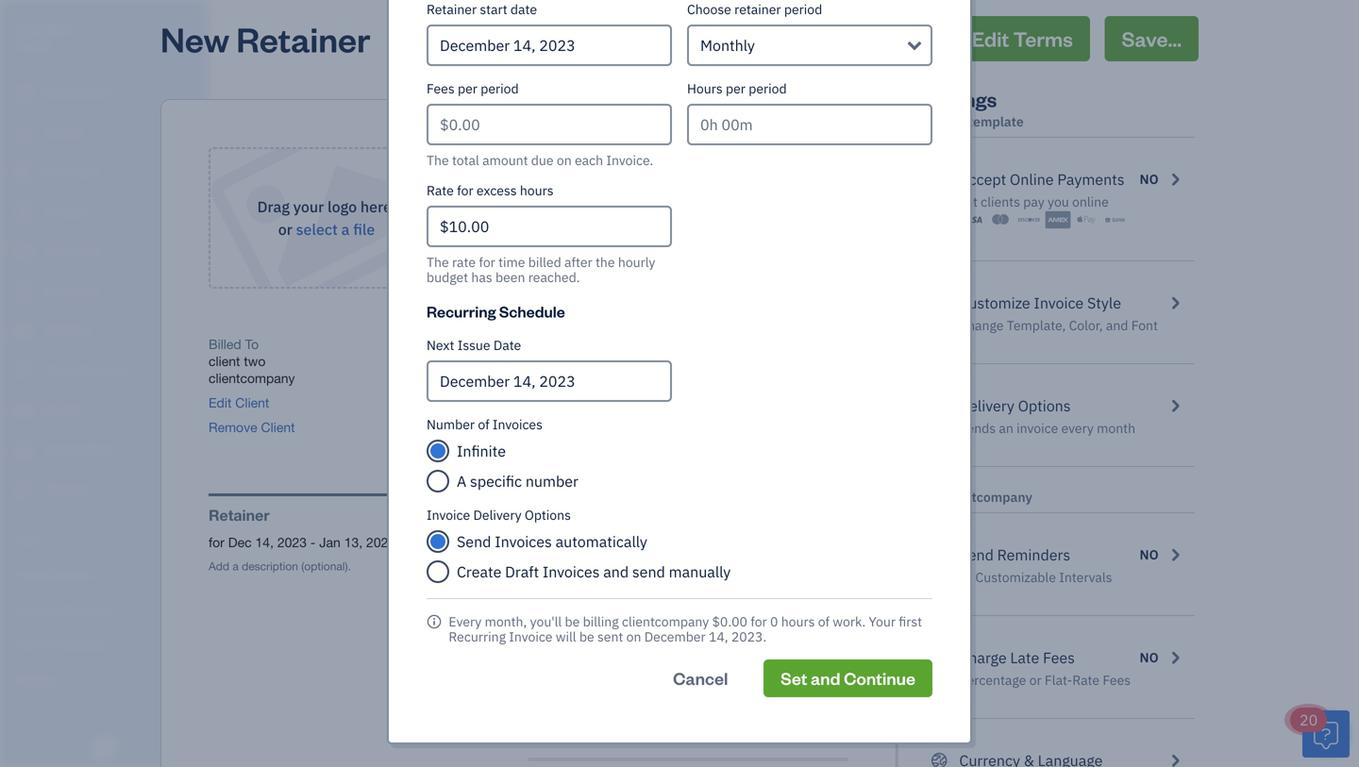 Task type: describe. For each thing, give the bounding box(es) containing it.
items and services link
[[5, 594, 202, 627]]

invoice
[[1017, 420, 1058, 437]]

terms for new retainer
[[1013, 25, 1073, 52]]

budget
[[427, 269, 468, 286]]

the
[[596, 253, 615, 271]]

you
[[1048, 193, 1069, 211]]

excess
[[477, 182, 517, 199]]

0 vertical spatial delivery
[[959, 396, 1015, 416]]

hourly
[[618, 253, 655, 271]]

save…
[[1122, 25, 1182, 52]]

hours
[[687, 80, 723, 97]]

1 vertical spatial invoices
[[495, 532, 552, 552]]

4 chevronright image from the top
[[1166, 749, 1184, 767]]

number of invoices
[[427, 416, 543, 433]]

new retainer
[[160, 16, 370, 61]]

retainer for retainer start date
[[427, 0, 477, 18]]

items
[[14, 602, 43, 617]]

company for company
[[794, 148, 849, 163]]

Retainer period field
[[687, 25, 933, 66]]

send invoices automatically
[[457, 532, 647, 552]]

period for hours per period
[[749, 80, 787, 97]]

company for company owner
[[15, 17, 74, 35]]

and inside button
[[811, 667, 841, 690]]

manually
[[669, 562, 731, 582]]

Invoice issue date in MM/DD/YYYY format text field
[[427, 361, 672, 402]]

let
[[959, 193, 978, 211]]

create
[[457, 562, 502, 582]]

for inside the rate for time billed after the hourly budget has been reached.
[[479, 253, 495, 271]]

a inside subtotal add a discount tax
[[651, 643, 658, 658]]

cancel for set and continue
[[673, 667, 728, 690]]

set
[[781, 667, 807, 690]]

services
[[68, 602, 114, 617]]

delivery inside option group
[[473, 506, 522, 524]]

for inside the settings for this template
[[919, 113, 939, 130]]

been
[[496, 269, 525, 286]]

flat-
[[1045, 672, 1073, 689]]

no for charge late fees
[[1140, 649, 1159, 666]]

sends an invoice every month
[[959, 420, 1136, 437]]

currencyandlanguage image
[[931, 749, 948, 767]]

clients
[[981, 193, 1020, 211]]

edit client button
[[209, 395, 269, 412]]

retainer
[[735, 0, 781, 18]]

a
[[457, 472, 467, 491]]

freshbooks image
[[89, 737, 119, 760]]

3 chevronright image from the top
[[1166, 647, 1184, 669]]

cancel button for set
[[656, 660, 745, 698]]

total
[[452, 152, 479, 169]]

recurring inside every month, you'll be billing clientcompany $0.00 for 0 hours of work. your first recurring invoice will be sent on december 14, 2023.
[[449, 628, 506, 646]]

period for fees per period
[[481, 80, 519, 97]]

-
[[310, 535, 316, 550]]

edit inside billed to client two clientcompany edit client remove client
[[209, 395, 232, 411]]

be right the you'll
[[565, 613, 580, 631]]

template,
[[1007, 317, 1066, 334]]

select
[[296, 219, 338, 239]]

customize invoice style
[[959, 293, 1121, 313]]

bank image
[[1102, 211, 1128, 229]]

the total amount due on each invoice.
[[427, 152, 653, 169]]

delivery options
[[959, 396, 1071, 416]]

Hours per period text field
[[687, 104, 933, 145]]

3 0.00 from the top
[[823, 700, 849, 716]]

jan
[[319, 535, 341, 550]]

draft
[[505, 562, 539, 582]]

12/14/2023 button
[[394, 353, 507, 370]]

2 0.00 from the top
[[823, 664, 849, 679]]

0 horizontal spatial rate
[[427, 182, 454, 199]]

2023.
[[731, 628, 767, 646]]

specific
[[470, 472, 522, 491]]

intervals
[[1059, 569, 1112, 586]]

discover image
[[1017, 211, 1042, 229]]

cancel button for edit
[[844, 16, 944, 61]]

automatically
[[556, 532, 647, 552]]

mastercard image
[[988, 211, 1014, 229]]

set and continue button
[[764, 660, 933, 698]]

will
[[556, 628, 576, 646]]

accept online payments
[[959, 169, 1125, 189]]

your
[[869, 613, 896, 631]]

team members link
[[5, 559, 202, 592]]

dec
[[228, 535, 252, 550]]

an
[[999, 420, 1014, 437]]

edit terms for retainer
[[422, 535, 484, 550]]

change template, color, and font
[[959, 317, 1158, 334]]

1 vertical spatial client
[[261, 420, 295, 435]]

settings link
[[5, 664, 202, 697]]

for clientcompany
[[919, 488, 1033, 506]]

0 vertical spatial 14,
[[255, 535, 274, 550]]

due
[[394, 394, 417, 410]]

2 for from the top
[[919, 488, 939, 506]]

send
[[632, 562, 665, 582]]

payment image
[[12, 243, 35, 261]]

0 horizontal spatial a
[[341, 219, 350, 239]]

of for number
[[478, 416, 490, 433]]

edit for new retainer
[[972, 25, 1009, 52]]

0000003 button
[[535, 353, 682, 370]]

2 chevronright image from the top
[[1166, 544, 1184, 566]]

color,
[[1069, 317, 1103, 334]]

online
[[1072, 193, 1109, 211]]

main element
[[0, 0, 255, 767]]

schedule
[[499, 301, 565, 321]]

pay
[[1023, 193, 1045, 211]]

money image
[[12, 401, 35, 420]]

at customizable intervals
[[959, 569, 1112, 586]]

client image
[[12, 124, 35, 143]]

edit terms button for new retainer
[[955, 16, 1090, 61]]

has
[[471, 269, 492, 286]]

style
[[1087, 293, 1121, 313]]

owner
[[15, 37, 53, 53]]

each
[[575, 152, 603, 169]]

settings for settings
[[14, 672, 57, 687]]

rate for excess hours
[[427, 182, 554, 199]]

0
[[770, 613, 778, 631]]

american express image
[[1045, 211, 1071, 229]]

2 issue from the left
[[458, 337, 490, 354]]

apps link
[[5, 524, 202, 557]]

number
[[427, 416, 475, 433]]

latefees image
[[931, 647, 948, 669]]

bank
[[14, 637, 41, 652]]

chevronright image for no
[[1166, 168, 1184, 191]]

create draft invoices and send manually
[[457, 562, 731, 582]]

the rate for time billed after the hourly budget has been reached.
[[427, 253, 655, 286]]

invoice.
[[606, 152, 653, 169]]

you'll
[[530, 613, 562, 631]]

every
[[1062, 420, 1094, 437]]

reminders
[[997, 545, 1071, 565]]



Task type: vqa. For each thing, say whether or not it's contained in the screenshot.
Choose
yes



Task type: locate. For each thing, give the bounding box(es) containing it.
1 vertical spatial cancel button
[[656, 660, 745, 698]]

subtotal add a discount tax
[[623, 626, 714, 679]]

company up owner
[[15, 17, 74, 35]]

number
[[526, 472, 579, 491]]

invoice image
[[12, 203, 35, 222]]

customize
[[959, 293, 1030, 313]]

1 issue from the left
[[440, 337, 471, 352]]

next
[[427, 337, 454, 354]]

1 horizontal spatial a
[[651, 643, 658, 658]]

issue right next
[[458, 337, 490, 354]]

1 vertical spatial fees
[[1043, 648, 1075, 668]]

clientcompany up send reminders
[[942, 488, 1033, 506]]

payments
[[1058, 169, 1125, 189]]

0 vertical spatial edit terms
[[972, 25, 1073, 52]]

info image
[[427, 615, 442, 630]]

1 horizontal spatial send
[[959, 545, 994, 565]]

1 horizontal spatial rate
[[1073, 672, 1100, 689]]

bank connections
[[14, 637, 111, 652]]

per
[[458, 80, 478, 97], [726, 80, 746, 97]]

1 per from the left
[[458, 80, 478, 97]]

1 vertical spatial delivery
[[473, 506, 522, 524]]

Add a description (optional). text field
[[209, 559, 657, 574]]

2 horizontal spatial fees
[[1103, 672, 1131, 689]]

1 horizontal spatial of
[[478, 416, 490, 433]]

clientcompany up the add a discount button
[[622, 613, 709, 631]]

company inside the main "element"
[[15, 17, 74, 35]]

1 vertical spatial of
[[478, 416, 490, 433]]

delivery down "specific"
[[473, 506, 522, 524]]

0 vertical spatial chevronright image
[[1166, 168, 1184, 191]]

for
[[457, 182, 473, 199], [479, 253, 495, 271], [209, 535, 225, 550], [751, 613, 767, 631]]

settings down bank
[[14, 672, 57, 687]]

2 the from the top
[[427, 253, 449, 271]]

0 horizontal spatial of
[[425, 337, 436, 352]]

the left rate
[[427, 253, 449, 271]]

2 vertical spatial invoice
[[509, 628, 553, 646]]

0 vertical spatial 0.00
[[823, 626, 849, 641]]

issue up 12/14/2023 button
[[440, 337, 471, 352]]

select a file
[[296, 219, 375, 239]]

edit terms up the settings for this template on the top right
[[972, 25, 1073, 52]]

0 horizontal spatial cancel
[[673, 667, 728, 690]]

2 horizontal spatial edit
[[972, 25, 1009, 52]]

1 vertical spatial recurring
[[449, 628, 506, 646]]

fees right flat-
[[1103, 672, 1131, 689]]

1 vertical spatial rate
[[1073, 672, 1100, 689]]

client right 'remove'
[[261, 420, 295, 435]]

edit for retainer
[[422, 535, 445, 550]]

fees up flat-
[[1043, 648, 1075, 668]]

1 vertical spatial invoice
[[427, 506, 470, 524]]

0 horizontal spatial fees
[[427, 80, 455, 97]]

hours per period
[[687, 80, 787, 97]]

2 vertical spatial invoices
[[543, 562, 600, 582]]

template
[[968, 113, 1024, 130]]

charge
[[959, 648, 1007, 668]]

date
[[511, 0, 537, 18]]

delivery up "sends" at the bottom right
[[959, 396, 1015, 416]]

Start date in MM/DD/YYYY format text field
[[427, 25, 672, 66]]

0 vertical spatial hours
[[520, 182, 554, 199]]

dashboard image
[[12, 84, 35, 103]]

0 horizontal spatial per
[[458, 80, 478, 97]]

edit up add a description (optional). text field
[[422, 535, 445, 550]]

Fees per period text field
[[427, 104, 672, 145]]

options up sends an invoice every month
[[1018, 396, 1071, 416]]

send reminders
[[959, 545, 1071, 565]]

a
[[341, 219, 350, 239], [651, 643, 658, 658]]

0 horizontal spatial edit terms button
[[407, 534, 484, 551]]

on right due
[[557, 152, 572, 169]]

settings for settings for this template
[[919, 85, 997, 112]]

0 vertical spatial no
[[1140, 170, 1159, 188]]

work.
[[833, 613, 866, 631]]

0 horizontal spatial cancel button
[[656, 660, 745, 698]]

invoice up 'change template, color, and font'
[[1034, 293, 1084, 313]]

charge late fees
[[959, 648, 1075, 668]]

be right will
[[579, 628, 594, 646]]

edit up 'remove'
[[209, 395, 232, 411]]

1 vertical spatial terms
[[449, 535, 484, 550]]

send inside invoice delivery options option group
[[457, 532, 491, 552]]

1 vertical spatial edit terms button
[[407, 534, 484, 551]]

0.00 down set and continue button
[[823, 700, 849, 716]]

settings inside the settings for this template
[[919, 85, 997, 112]]

of for date
[[425, 337, 436, 352]]

project image
[[12, 322, 35, 341]]

chart image
[[12, 441, 35, 460]]

of inside date of issue 12/14/2023
[[425, 337, 436, 352]]

expense image
[[12, 282, 35, 301]]

for left 0
[[751, 613, 767, 631]]

2 vertical spatial edit
[[422, 535, 445, 550]]

0 vertical spatial for
[[919, 113, 939, 130]]

choose
[[687, 0, 731, 18]]

date up 12/14/2023
[[394, 337, 421, 352]]

billing
[[583, 613, 619, 631]]

infinite
[[457, 441, 506, 461]]

edit terms button up add a description (optional). text field
[[407, 534, 484, 551]]

two
[[244, 354, 266, 369]]

1 vertical spatial a
[[651, 643, 658, 658]]

chevronright image right payments
[[1166, 168, 1184, 191]]

estimate image
[[12, 163, 35, 182]]

1 horizontal spatial edit terms
[[972, 25, 1073, 52]]

no for accept online payments
[[1140, 170, 1159, 188]]

1 horizontal spatial delivery
[[959, 396, 1015, 416]]

1 vertical spatial for
[[919, 488, 939, 506]]

invoice delivery options option group
[[419, 506, 940, 583]]

2 horizontal spatial of
[[818, 613, 830, 631]]

hours inside every month, you'll be billing clientcompany $0.00 for 0 hours of work. your first recurring invoice will be sent on december 14, 2023.
[[781, 613, 815, 631]]

send up at
[[959, 545, 994, 565]]

font
[[1132, 317, 1158, 334]]

period for choose retainer period
[[784, 0, 822, 18]]

0 horizontal spatial on
[[557, 152, 572, 169]]

of left work.
[[818, 613, 830, 631]]

on right sent
[[626, 628, 641, 646]]

options up send invoices automatically
[[525, 506, 571, 524]]

and right set
[[811, 667, 841, 690]]

file
[[353, 219, 375, 239]]

0.00 up set and continue
[[823, 626, 849, 641]]

company owner
[[15, 17, 74, 53]]

invoice inside every month, you'll be billing clientcompany $0.00 for 0 hours of work. your first recurring invoice will be sent on december 14, 2023.
[[509, 628, 553, 646]]

period
[[784, 0, 822, 18], [481, 80, 519, 97], [749, 80, 787, 97]]

0 vertical spatial recurring
[[427, 301, 496, 321]]

invoices up infinite at bottom left
[[493, 416, 543, 433]]

14, right the dec
[[255, 535, 274, 550]]

1 horizontal spatial cancel
[[861, 25, 927, 52]]

0 horizontal spatial edit
[[209, 395, 232, 411]]

settings up this
[[919, 85, 997, 112]]

save… button
[[1105, 16, 1199, 61]]

delivery
[[959, 396, 1015, 416], [473, 506, 522, 524]]

fees per period
[[427, 80, 519, 97]]

team
[[14, 567, 44, 582]]

send up "create"
[[457, 532, 491, 552]]

0 horizontal spatial company
[[15, 17, 74, 35]]

1 horizontal spatial invoice
[[509, 628, 553, 646]]

edit terms button
[[955, 16, 1090, 61], [407, 534, 484, 551]]

2 vertical spatial clientcompany
[[622, 613, 709, 631]]

1 the from the top
[[427, 152, 449, 169]]

issue inside date of issue 12/14/2023
[[440, 337, 471, 352]]

on inside every month, you'll be billing clientcompany $0.00 for 0 hours of work. your first recurring invoice will be sent on december 14, 2023.
[[626, 628, 641, 646]]

1 horizontal spatial edit terms button
[[955, 16, 1090, 61]]

2 per from the left
[[726, 80, 746, 97]]

2023
[[277, 535, 307, 550]]

and inside the main "element"
[[46, 602, 66, 617]]

1 horizontal spatial company
[[794, 148, 849, 163]]

2 horizontal spatial clientcompany
[[942, 488, 1033, 506]]

reached.
[[528, 269, 580, 286]]

invoices down send invoices automatically
[[543, 562, 600, 582]]

invoices for of
[[493, 416, 543, 433]]

percentage or flat-rate fees
[[959, 672, 1131, 689]]

0 horizontal spatial terms
[[449, 535, 484, 550]]

cancel for edit terms
[[861, 25, 927, 52]]

1 vertical spatial settings
[[14, 672, 57, 687]]

on
[[557, 152, 572, 169], [626, 628, 641, 646]]

change
[[959, 317, 1004, 334]]

recurring right 'info' "icon" at the bottom of the page
[[449, 628, 506, 646]]

1 vertical spatial edit terms
[[422, 535, 484, 550]]

rate right or
[[1073, 672, 1100, 689]]

12/14/2023
[[394, 354, 461, 369]]

customizable
[[976, 569, 1056, 586]]

for dec 14, 2023 - jan 13, 2024
[[209, 535, 396, 550]]

due date
[[394, 394, 449, 410]]

0 vertical spatial a
[[341, 219, 350, 239]]

number of invoices option group
[[427, 440, 933, 493]]

of up infinite at bottom left
[[478, 416, 490, 433]]

discount
[[662, 643, 714, 658]]

Reference Number text field
[[535, 411, 668, 427]]

Rate for excess hours text field
[[427, 206, 672, 247]]

1 vertical spatial no
[[1140, 546, 1159, 564]]

sends
[[959, 420, 996, 437]]

0 vertical spatial cancel
[[861, 25, 927, 52]]

2 vertical spatial fees
[[1103, 672, 1131, 689]]

retainer
[[427, 0, 477, 18], [236, 16, 370, 61], [209, 506, 270, 524]]

hours right 0
[[781, 613, 815, 631]]

chevronright image
[[1166, 168, 1184, 191], [1166, 292, 1184, 314]]

amount
[[483, 152, 528, 169]]

report image
[[12, 480, 35, 499]]

options inside option group
[[525, 506, 571, 524]]

for left the dec
[[209, 535, 225, 550]]

date up number
[[421, 394, 449, 410]]

for inside every month, you'll be billing clientcompany $0.00 for 0 hours of work. your first recurring invoice will be sent on december 14, 2023.
[[751, 613, 767, 631]]

of inside every month, you'll be billing clientcompany $0.00 for 0 hours of work. your first recurring invoice will be sent on december 14, 2023.
[[818, 613, 830, 631]]

date inside date of issue 12/14/2023
[[394, 337, 421, 352]]

0 vertical spatial invoices
[[493, 416, 543, 433]]

2 horizontal spatial invoice
[[1034, 293, 1084, 313]]

14, inside every month, you'll be billing clientcompany $0.00 for 0 hours of work. your first recurring invoice will be sent on december 14, 2023.
[[709, 628, 728, 646]]

invoice
[[1034, 293, 1084, 313], [427, 506, 470, 524], [509, 628, 553, 646]]

per for hours
[[726, 80, 746, 97]]

be
[[565, 613, 580, 631], [579, 628, 594, 646]]

start
[[480, 0, 507, 18]]

new
[[160, 16, 229, 61]]

add
[[623, 643, 647, 658]]

the left total
[[427, 152, 449, 169]]

date of issue 12/14/2023
[[394, 337, 471, 369]]

edit terms button up the settings for this template on the top right
[[955, 16, 1090, 61]]

0 horizontal spatial clientcompany
[[209, 371, 295, 386]]

send
[[457, 532, 491, 552], [959, 545, 994, 565]]

invoices
[[493, 416, 543, 433], [495, 532, 552, 552], [543, 562, 600, 582]]

invoice inside option group
[[427, 506, 470, 524]]

0 vertical spatial client
[[235, 395, 269, 411]]

clientcompany down two
[[209, 371, 295, 386]]

client up 'remove client' 'button'
[[235, 395, 269, 411]]

bank connections link
[[5, 629, 202, 662]]

1 vertical spatial hours
[[781, 613, 815, 631]]

1 vertical spatial edit
[[209, 395, 232, 411]]

of up 12/14/2023
[[425, 337, 436, 352]]

3 no from the top
[[1140, 649, 1159, 666]]

1 horizontal spatial options
[[1018, 396, 1071, 416]]

add a discount button
[[623, 642, 714, 659]]

this
[[942, 113, 965, 130]]

choose retainer period
[[687, 0, 822, 18]]

0 vertical spatial invoice
[[1034, 293, 1084, 313]]

1 horizontal spatial fees
[[1043, 648, 1075, 668]]

0 horizontal spatial invoice
[[427, 506, 470, 524]]

fees
[[427, 80, 455, 97], [1043, 648, 1075, 668], [1103, 672, 1131, 689]]

month,
[[485, 613, 527, 631]]

no for send reminders
[[1140, 546, 1159, 564]]

1 vertical spatial clientcompany
[[942, 488, 1033, 506]]

chevronright image for customize invoice style
[[1166, 292, 1184, 314]]

period up fees per period 'text field'
[[481, 80, 519, 97]]

1 horizontal spatial hours
[[781, 613, 815, 631]]

reference
[[535, 394, 595, 410]]

billed
[[209, 337, 241, 352]]

the for the total amount due on each invoice.
[[427, 152, 449, 169]]

1 vertical spatial on
[[626, 628, 641, 646]]

edit terms up add a description (optional). text field
[[422, 535, 484, 550]]

next issue date
[[427, 337, 521, 354]]

0 horizontal spatial hours
[[520, 182, 554, 199]]

1 vertical spatial company
[[794, 148, 849, 163]]

and down style
[[1106, 317, 1128, 334]]

1 horizontal spatial per
[[726, 80, 746, 97]]

1 no from the top
[[1140, 170, 1159, 188]]

0 vertical spatial the
[[427, 152, 449, 169]]

2 vertical spatial no
[[1140, 649, 1159, 666]]

1 horizontal spatial settings
[[919, 85, 997, 112]]

the inside the rate for time billed after the hourly budget has been reached.
[[427, 253, 449, 271]]

edit terms button for retainer
[[407, 534, 484, 551]]

0 vertical spatial edit
[[972, 25, 1009, 52]]

timer image
[[12, 362, 35, 380]]

a right add on the left of page
[[651, 643, 658, 658]]

billed to client two clientcompany edit client remove client
[[209, 337, 295, 435]]

terms
[[1013, 25, 1073, 52], [449, 535, 484, 550]]

the for the rate for time billed after the hourly budget has been reached.
[[427, 253, 449, 271]]

remove client button
[[209, 419, 295, 436]]

invoice delivery options
[[427, 506, 571, 524]]

0 vertical spatial company
[[15, 17, 74, 35]]

and left send
[[603, 562, 629, 582]]

apps
[[14, 532, 42, 547]]

clientcompany inside every month, you'll be billing clientcompany $0.00 for 0 hours of work. your first recurring invoice will be sent on december 14, 2023.
[[622, 613, 709, 631]]

1 vertical spatial chevronright image
[[1166, 292, 1184, 314]]

visa image
[[959, 211, 985, 229]]

rate down total
[[427, 182, 454, 199]]

for down total
[[457, 182, 473, 199]]

cancel button
[[844, 16, 944, 61], [656, 660, 745, 698]]

0 horizontal spatial delivery
[[473, 506, 522, 524]]

and inside invoice delivery options option group
[[603, 562, 629, 582]]

1 0.00 from the top
[[823, 626, 849, 641]]

0 horizontal spatial settings
[[14, 672, 57, 687]]

members
[[46, 567, 96, 582]]

1 horizontal spatial terms
[[1013, 25, 1073, 52]]

options
[[1018, 396, 1071, 416], [525, 506, 571, 524]]

0000003
[[535, 354, 587, 369]]

hours down "the total amount due on each invoice."
[[520, 182, 554, 199]]

invoice down a
[[427, 506, 470, 524]]

0 horizontal spatial send
[[457, 532, 491, 552]]

let clients pay you online
[[959, 193, 1109, 211]]

per right hours
[[726, 80, 746, 97]]

terms for retainer
[[449, 535, 484, 550]]

2 no from the top
[[1140, 546, 1159, 564]]

2 vertical spatial 0.00
[[823, 700, 849, 716]]

per for fees
[[458, 80, 478, 97]]

date down the recurring schedule at the top
[[494, 337, 521, 354]]

edit up the settings for this template on the top right
[[972, 25, 1009, 52]]

1 vertical spatial 0.00
[[823, 664, 849, 679]]

0 vertical spatial clientcompany
[[209, 371, 295, 386]]

to
[[245, 337, 259, 352]]

december
[[644, 628, 706, 646]]

2 chevronright image from the top
[[1166, 292, 1184, 314]]

0 vertical spatial options
[[1018, 396, 1071, 416]]

0 vertical spatial edit terms button
[[955, 16, 1090, 61]]

0 vertical spatial terms
[[1013, 25, 1073, 52]]

per up total
[[458, 80, 478, 97]]

1 horizontal spatial cancel button
[[844, 16, 944, 61]]

settings inside 'link'
[[14, 672, 57, 687]]

1 chevronright image from the top
[[1166, 395, 1184, 417]]

apple pay image
[[1074, 211, 1099, 229]]

0 vertical spatial on
[[557, 152, 572, 169]]

1 horizontal spatial 14,
[[709, 628, 728, 646]]

send for send reminders
[[959, 545, 994, 565]]

1 vertical spatial options
[[525, 506, 571, 524]]

at
[[959, 569, 973, 586]]

1 horizontal spatial edit
[[422, 535, 445, 550]]

0.00 right set
[[823, 664, 849, 679]]

send for send invoices automatically
[[457, 532, 491, 552]]

1 horizontal spatial clientcompany
[[622, 613, 709, 631]]

company down hours per period text box
[[794, 148, 849, 163]]

0 vertical spatial settings
[[919, 85, 997, 112]]

invoices up draft
[[495, 532, 552, 552]]

and right the items
[[46, 602, 66, 617]]

invoice left will
[[509, 628, 553, 646]]

1 vertical spatial 14,
[[709, 628, 728, 646]]

period up 'monthly' field
[[784, 0, 822, 18]]

0 vertical spatial rate
[[427, 182, 454, 199]]

edit terms for new retainer
[[972, 25, 1073, 52]]

1 vertical spatial the
[[427, 253, 449, 271]]

fees up total
[[427, 80, 455, 97]]

remove
[[209, 420, 257, 435]]

items and services
[[14, 602, 114, 617]]

due
[[531, 152, 554, 169]]

2 vertical spatial of
[[818, 613, 830, 631]]

for right rate
[[479, 253, 495, 271]]

recurring up next issue date
[[427, 301, 496, 321]]

a left 'file'
[[341, 219, 350, 239]]

1 vertical spatial cancel
[[673, 667, 728, 690]]

1 for from the top
[[919, 113, 939, 130]]

period up hours per period text box
[[749, 80, 787, 97]]

1 chevronright image from the top
[[1166, 168, 1184, 191]]

retainer for retainer
[[209, 506, 270, 524]]

invoices for draft
[[543, 562, 600, 582]]

chevronright image right style
[[1166, 292, 1184, 314]]

14, left 2023.
[[709, 628, 728, 646]]

chevronright image
[[1166, 395, 1184, 417], [1166, 544, 1184, 566], [1166, 647, 1184, 669], [1166, 749, 1184, 767]]



